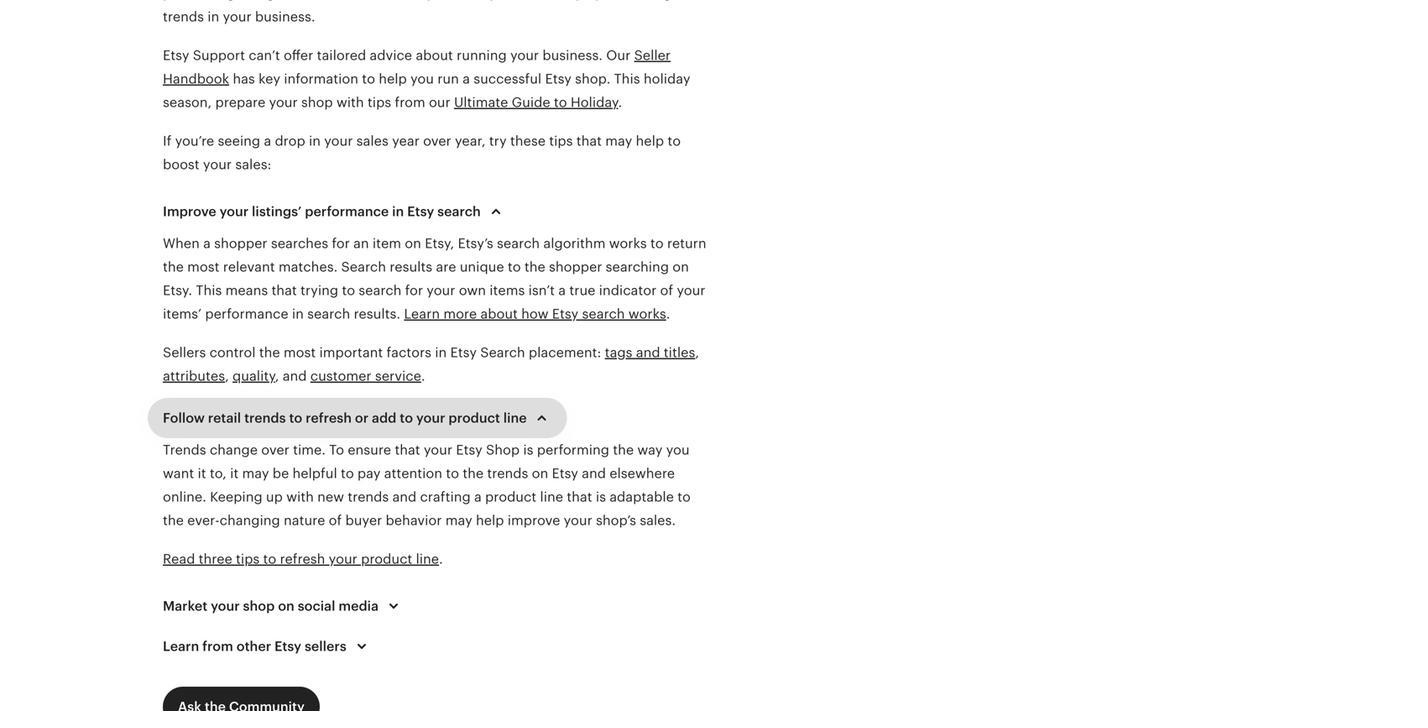 Task type: describe. For each thing, give the bounding box(es) containing it.
of inside when a shopper searches for an item on etsy, etsy's search algorithm works to return the most relevant matches. search results are unique to the shopper searching on etsy. this means that trying to search for your own items isn't a true indicator of your items' performance in search results.
[[661, 283, 674, 298]]

to up time.
[[289, 411, 303, 426]]

year
[[392, 134, 420, 149]]

your inside the has key information to help you run a successful etsy shop. this holiday season, prepare your shop with tips from our
[[269, 95, 298, 110]]

trends
[[163, 443, 206, 458]]

way
[[638, 443, 663, 458]]

shop inside dropdown button
[[243, 599, 275, 614]]

a inside if you're seeing a drop in your sales year over year, try these tips that may help to boost your sales:
[[264, 134, 271, 149]]

may inside if you're seeing a drop in your sales year over year, try these tips that may help to boost your sales:
[[606, 134, 633, 149]]

try
[[489, 134, 507, 149]]

control
[[210, 345, 256, 360]]

new
[[318, 490, 344, 505]]

want
[[163, 466, 194, 481]]

boost
[[163, 157, 200, 172]]

seller handbook
[[163, 48, 671, 87]]

with inside trends change over time. to ensure that your etsy shop is performing the way you want it to, it may be helpful to pay attention to the trends on etsy and elsewhere online. keeping up with new trends and crafting a product line that is adaptable to the ever-changing nature of buyer behavior may help improve your shop's sales.
[[286, 490, 314, 505]]

1 vertical spatial about
[[481, 307, 518, 322]]

0 horizontal spatial ,
[[225, 369, 229, 384]]

information
[[284, 71, 359, 87]]

this inside when a shopper searches for an item on etsy, etsy's search algorithm works to return the most relevant matches. search results are unique to the shopper searching on etsy. this means that trying to search for your own items isn't a true indicator of your items' performance in search results.
[[196, 283, 222, 298]]

the inside sellers control the most important factors in etsy search placement: tags and titles , attributes , quality , and customer service .
[[259, 345, 280, 360]]

listings'
[[252, 204, 302, 219]]

in inside when a shopper searches for an item on etsy, etsy's search algorithm works to return the most relevant matches. search results are unique to the shopper searching on etsy. this means that trying to search for your own items isn't a true indicator of your items' performance in search results.
[[292, 307, 304, 322]]

that inside when a shopper searches for an item on etsy, etsy's search algorithm works to return the most relevant matches. search results are unique to the shopper searching on etsy. this means that trying to search for your own items isn't a true indicator of your items' performance in search results.
[[272, 283, 297, 298]]

etsy.
[[163, 283, 192, 298]]

own
[[459, 283, 486, 298]]

read three tips to refresh your product line .
[[163, 552, 443, 567]]

holiday
[[644, 71, 691, 87]]

holiday
[[571, 95, 619, 110]]

seeing
[[218, 134, 260, 149]]

item
[[373, 236, 401, 251]]

follow retail trends to refresh or add to your product line
[[163, 411, 527, 426]]

read
[[163, 552, 195, 567]]

of inside trends change over time. to ensure that your etsy shop is performing the way you want it to, it may be helpful to pay attention to the trends on etsy and elsewhere online. keeping up with new trends and crafting a product line that is adaptable to the ever-changing nature of buyer behavior may help improve your shop's sales.
[[329, 513, 342, 528]]

your up attention
[[424, 443, 453, 458]]

etsy inside sellers control the most important factors in etsy search placement: tags and titles , attributes , quality , and customer service .
[[451, 345, 477, 360]]

adaptable
[[610, 490, 674, 505]]

refresh for your
[[280, 552, 325, 567]]

buyer
[[346, 513, 382, 528]]

etsy,
[[425, 236, 455, 251]]

relevant
[[223, 260, 275, 275]]

. inside sellers control the most important factors in etsy search placement: tags and titles , attributes , quality , and customer service .
[[421, 369, 425, 384]]

etsy inside 'dropdown button'
[[407, 204, 434, 219]]

0 vertical spatial for
[[332, 236, 350, 251]]

offer
[[284, 48, 314, 63]]

algorithm
[[544, 236, 606, 251]]

a inside trends change over time. to ensure that your etsy shop is performing the way you want it to, it may be helpful to pay attention to the trends on etsy and elsewhere online. keeping up with new trends and crafting a product line that is adaptable to the ever-changing nature of buyer behavior may help improve your shop's sales.
[[474, 490, 482, 505]]

shop
[[486, 443, 520, 458]]

to right trying
[[342, 283, 355, 298]]

indicator
[[599, 283, 657, 298]]

and down performing
[[582, 466, 606, 481]]

over inside if you're seeing a drop in your sales year over year, try these tips that may help to boost your sales:
[[423, 134, 452, 149]]

most inside when a shopper searches for an item on etsy, etsy's search algorithm works to return the most relevant matches. search results are unique to the shopper searching on etsy. this means that trying to search for your own items isn't a true indicator of your items' performance in search results.
[[187, 260, 220, 275]]

results
[[390, 260, 433, 275]]

2 vertical spatial trends
[[348, 490, 389, 505]]

from inside learn from other etsy sellers dropdown button
[[203, 639, 233, 654]]

can't
[[249, 48, 280, 63]]

search down trying
[[307, 307, 350, 322]]

your down buyer
[[329, 552, 358, 567]]

when
[[163, 236, 200, 251]]

etsy inside dropdown button
[[275, 639, 302, 654]]

prepare
[[215, 95, 266, 110]]

attributes link
[[163, 369, 225, 384]]

1 horizontal spatial ,
[[275, 369, 279, 384]]

0 vertical spatial about
[[416, 48, 453, 63]]

be
[[273, 466, 289, 481]]

refresh for or
[[306, 411, 352, 426]]

search inside sellers control the most important factors in etsy search placement: tags and titles , attributes , quality , and customer service .
[[481, 345, 526, 360]]

time.
[[293, 443, 326, 458]]

helpful
[[293, 466, 337, 481]]

a right when
[[203, 236, 211, 251]]

help inside the has key information to help you run a successful etsy shop. this holiday season, prepare your shop with tips from our
[[379, 71, 407, 87]]

0 vertical spatial shopper
[[214, 236, 268, 251]]

to right guide
[[554, 95, 567, 110]]

your left shop's
[[564, 513, 593, 528]]

advice
[[370, 48, 412, 63]]

and right quality
[[283, 369, 307, 384]]

ever-
[[187, 513, 220, 528]]

your left sales
[[324, 134, 353, 149]]

media
[[339, 599, 379, 614]]

improve
[[508, 513, 561, 528]]

attention
[[384, 466, 443, 481]]

your inside 'dropdown button'
[[220, 204, 249, 219]]

items
[[490, 283, 525, 298]]

performance inside 'dropdown button'
[[305, 204, 389, 219]]

ensure
[[348, 443, 391, 458]]

2 horizontal spatial trends
[[487, 466, 529, 481]]

to inside if you're seeing a drop in your sales year over year, try these tips that may help to boost your sales:
[[668, 134, 681, 149]]

the left way
[[613, 443, 634, 458]]

your down return
[[677, 283, 706, 298]]

crafting
[[420, 490, 471, 505]]

that inside if you're seeing a drop in your sales year over year, try these tips that may help to boost your sales:
[[577, 134, 602, 149]]

performance inside when a shopper searches for an item on etsy, etsy's search algorithm works to return the most relevant matches. search results are unique to the shopper searching on etsy. this means that trying to search for your own items isn't a true indicator of your items' performance in search results.
[[205, 307, 289, 322]]

to left pay
[[341, 466, 354, 481]]

in inside if you're seeing a drop in your sales year over year, try these tips that may help to boost your sales:
[[309, 134, 321, 149]]

searches
[[271, 236, 329, 251]]

to up items
[[508, 260, 521, 275]]

search inside 'dropdown button'
[[438, 204, 481, 219]]

results.
[[354, 307, 401, 322]]

performing
[[537, 443, 610, 458]]

in inside sellers control the most important factors in etsy search placement: tags and titles , attributes , quality , and customer service .
[[435, 345, 447, 360]]

trying
[[301, 283, 339, 298]]

1 vertical spatial for
[[405, 283, 423, 298]]

tips inside if you're seeing a drop in your sales year over year, try these tips that may help to boost your sales:
[[549, 134, 573, 149]]

has
[[233, 71, 255, 87]]

your down the seeing
[[203, 157, 232, 172]]

to,
[[210, 466, 227, 481]]

on down return
[[673, 260, 689, 275]]

a left the true at the left of the page
[[559, 283, 566, 298]]

follow
[[163, 411, 205, 426]]

retail
[[208, 411, 241, 426]]

changing
[[220, 513, 280, 528]]

quality
[[233, 369, 275, 384]]

change
[[210, 443, 258, 458]]

trends inside dropdown button
[[244, 411, 286, 426]]

improve your listings' performance in etsy search button
[[148, 191, 521, 232]]

2 vertical spatial tips
[[236, 552, 260, 567]]

learn from other etsy sellers button
[[148, 627, 387, 667]]

etsy inside the has key information to help you run a successful etsy shop. this holiday season, prepare your shop with tips from our
[[545, 71, 572, 87]]

three
[[199, 552, 232, 567]]

product inside dropdown button
[[449, 411, 500, 426]]

search up the results.
[[359, 283, 402, 298]]

from inside the has key information to help you run a successful etsy shop. this holiday season, prepare your shop with tips from our
[[395, 95, 426, 110]]

your right market
[[211, 599, 240, 614]]

market
[[163, 599, 208, 614]]

1 horizontal spatial may
[[446, 513, 473, 528]]

or
[[355, 411, 369, 426]]

true
[[570, 283, 596, 298]]

tags
[[605, 345, 633, 360]]

the up the crafting
[[463, 466, 484, 481]]

sales
[[357, 134, 389, 149]]

handbook
[[163, 71, 229, 87]]

learn for learn more about how etsy search works .
[[404, 307, 440, 322]]

our
[[607, 48, 631, 63]]

more
[[444, 307, 477, 322]]



Task type: locate. For each thing, give the bounding box(es) containing it.
a right run
[[463, 71, 470, 87]]

search down the true at the left of the page
[[582, 307, 625, 322]]

means
[[226, 283, 268, 298]]

trends
[[244, 411, 286, 426], [487, 466, 529, 481], [348, 490, 389, 505]]

successful
[[474, 71, 542, 87]]

with inside the has key information to help you run a successful etsy shop. this holiday season, prepare your shop with tips from our
[[337, 95, 364, 110]]

search
[[438, 204, 481, 219], [497, 236, 540, 251], [359, 283, 402, 298], [307, 307, 350, 322], [582, 307, 625, 322]]

over right year
[[423, 134, 452, 149]]

read three tips to refresh your product line link
[[163, 552, 439, 567]]

sales.
[[640, 513, 676, 528]]

0 horizontal spatial with
[[286, 490, 314, 505]]

this right etsy.
[[196, 283, 222, 298]]

learn inside dropdown button
[[163, 639, 199, 654]]

the down the online.
[[163, 513, 184, 528]]

tips right the these
[[549, 134, 573, 149]]

0 vertical spatial most
[[187, 260, 220, 275]]

customer
[[311, 369, 372, 384]]

1 horizontal spatial for
[[405, 283, 423, 298]]

of down searching
[[661, 283, 674, 298]]

0 vertical spatial learn
[[404, 307, 440, 322]]

your right add
[[417, 411, 446, 426]]

market your shop on social media button
[[148, 586, 419, 627]]

trends down pay
[[348, 490, 389, 505]]

etsy left shop
[[456, 443, 483, 458]]

guide
[[512, 95, 551, 110]]

2 it from the left
[[230, 466, 239, 481]]

2 horizontal spatial tips
[[549, 134, 573, 149]]

sellers
[[163, 345, 206, 360]]

running
[[457, 48, 507, 63]]

you left run
[[411, 71, 434, 87]]

over up be
[[261, 443, 290, 458]]

searching
[[606, 260, 669, 275]]

most inside sellers control the most important factors in etsy search placement: tags and titles , attributes , quality , and customer service .
[[284, 345, 316, 360]]

1 horizontal spatial about
[[481, 307, 518, 322]]

your
[[511, 48, 539, 63], [269, 95, 298, 110], [324, 134, 353, 149], [203, 157, 232, 172], [220, 204, 249, 219], [427, 283, 456, 298], [677, 283, 706, 298], [417, 411, 446, 426], [424, 443, 453, 458], [564, 513, 593, 528], [329, 552, 358, 567], [211, 599, 240, 614]]

drop
[[275, 134, 305, 149]]

seller
[[635, 48, 671, 63]]

most up customer
[[284, 345, 316, 360]]

1 horizontal spatial it
[[230, 466, 239, 481]]

in right drop
[[309, 134, 321, 149]]

over inside trends change over time. to ensure that your etsy shop is performing the way you want it to, it may be helpful to pay attention to the trends on etsy and elsewhere online. keeping up with new trends and crafting a product line that is adaptable to the ever-changing nature of buyer behavior may help improve your shop's sales.
[[261, 443, 290, 458]]

on down performing
[[532, 466, 549, 481]]

search down an
[[341, 260, 386, 275]]

0 vertical spatial is
[[524, 443, 534, 458]]

ultimate
[[454, 95, 508, 110]]

line up improve
[[540, 490, 564, 505]]

this inside the has key information to help you run a successful etsy shop. this holiday season, prepare your shop with tips from our
[[614, 71, 640, 87]]

service
[[375, 369, 421, 384]]

quality link
[[233, 369, 275, 384]]

tips right three
[[236, 552, 260, 567]]

0 vertical spatial product
[[449, 411, 500, 426]]

tips up sales
[[368, 95, 392, 110]]

0 horizontal spatial shopper
[[214, 236, 268, 251]]

.
[[619, 95, 622, 110], [667, 307, 671, 322], [421, 369, 425, 384], [439, 552, 443, 567]]

in inside 'dropdown button'
[[392, 204, 404, 219]]

product up shop
[[449, 411, 500, 426]]

elsewhere
[[610, 466, 675, 481]]

product up improve
[[485, 490, 537, 505]]

1 vertical spatial works
[[629, 307, 667, 322]]

0 horizontal spatial is
[[524, 443, 534, 458]]

tips inside the has key information to help you run a successful etsy shop. this holiday season, prepare your shop with tips from our
[[368, 95, 392, 110]]

seller handbook link
[[163, 48, 671, 87]]

shop up learn from other etsy sellers
[[243, 599, 275, 614]]

0 vertical spatial performance
[[305, 204, 389, 219]]

is
[[524, 443, 534, 458], [596, 490, 606, 505]]

2 horizontal spatial help
[[636, 134, 664, 149]]

your down key
[[269, 95, 298, 110]]

to
[[362, 71, 375, 87], [554, 95, 567, 110], [668, 134, 681, 149], [651, 236, 664, 251], [508, 260, 521, 275], [342, 283, 355, 298], [289, 411, 303, 426], [400, 411, 413, 426], [341, 466, 354, 481], [446, 466, 459, 481], [678, 490, 691, 505], [263, 552, 277, 567]]

shopper down the algorithm
[[549, 260, 603, 275]]

1 horizontal spatial from
[[395, 95, 426, 110]]

etsy down business.
[[545, 71, 572, 87]]

that down matches.
[[272, 283, 297, 298]]

0 vertical spatial over
[[423, 134, 452, 149]]

1 horizontal spatial most
[[284, 345, 316, 360]]

sellers control the most important factors in etsy search placement: tags and titles , attributes , quality , and customer service .
[[163, 345, 700, 384]]

from left other
[[203, 639, 233, 654]]

you're
[[175, 134, 214, 149]]

nature
[[284, 513, 325, 528]]

is right shop
[[524, 443, 534, 458]]

. down our
[[619, 95, 622, 110]]

1 horizontal spatial over
[[423, 134, 452, 149]]

is up shop's
[[596, 490, 606, 505]]

etsy down the true at the left of the page
[[552, 307, 579, 322]]

0 horizontal spatial you
[[411, 71, 434, 87]]

1 horizontal spatial shop
[[301, 95, 333, 110]]

1 horizontal spatial this
[[614, 71, 640, 87]]

etsy
[[163, 48, 189, 63], [545, 71, 572, 87], [407, 204, 434, 219], [552, 307, 579, 322], [451, 345, 477, 360], [456, 443, 483, 458], [552, 466, 579, 481], [275, 639, 302, 654]]

1 vertical spatial over
[[261, 443, 290, 458]]

1 horizontal spatial line
[[504, 411, 527, 426]]

a inside the has key information to help you run a successful etsy shop. this holiday season, prepare your shop with tips from our
[[463, 71, 470, 87]]

return
[[668, 236, 707, 251]]

search right etsy's
[[497, 236, 540, 251]]

you
[[411, 71, 434, 87], [667, 443, 690, 458]]

on inside dropdown button
[[278, 599, 295, 614]]

1 horizontal spatial performance
[[305, 204, 389, 219]]

these
[[511, 134, 546, 149]]

to down holiday
[[668, 134, 681, 149]]

placement:
[[529, 345, 602, 360]]

performance up an
[[305, 204, 389, 219]]

works inside when a shopper searches for an item on etsy, etsy's search algorithm works to return the most relevant matches. search results are unique to the shopper searching on etsy. this means that trying to search for your own items isn't a true indicator of your items' performance in search results.
[[609, 236, 647, 251]]

0 horizontal spatial of
[[329, 513, 342, 528]]

up
[[266, 490, 283, 505]]

2 horizontal spatial line
[[540, 490, 564, 505]]

for left an
[[332, 236, 350, 251]]

to inside the has key information to help you run a successful etsy shop. this holiday season, prepare your shop with tips from our
[[362, 71, 375, 87]]

0 horizontal spatial it
[[198, 466, 206, 481]]

1 horizontal spatial learn
[[404, 307, 440, 322]]

etsy down performing
[[552, 466, 579, 481]]

search up etsy's
[[438, 204, 481, 219]]

on up results
[[405, 236, 422, 251]]

with up nature
[[286, 490, 314, 505]]

of down new
[[329, 513, 342, 528]]

pay
[[358, 466, 381, 481]]

0 horizontal spatial trends
[[244, 411, 286, 426]]

to up the crafting
[[446, 466, 459, 481]]

performance down means
[[205, 307, 289, 322]]

learn left 'more'
[[404, 307, 440, 322]]

etsy up the handbook
[[163, 48, 189, 63]]

line inside trends change over time. to ensure that your etsy shop is performing the way you want it to, it may be helpful to pay attention to the trends on etsy and elsewhere online. keeping up with new trends and crafting a product line that is adaptable to the ever-changing nature of buyer behavior may help improve your shop's sales.
[[540, 490, 564, 505]]

improve
[[163, 204, 216, 219]]

and right 'tags'
[[636, 345, 661, 360]]

1 horizontal spatial tips
[[368, 95, 392, 110]]

titles
[[664, 345, 696, 360]]

a left drop
[[264, 134, 271, 149]]

on inside trends change over time. to ensure that your etsy shop is performing the way you want it to, it may be helpful to pay attention to the trends on etsy and elsewhere online. keeping up with new trends and crafting a product line that is adaptable to the ever-changing nature of buyer behavior may help improve your shop's sales.
[[532, 466, 549, 481]]

works up searching
[[609, 236, 647, 251]]

1 vertical spatial from
[[203, 639, 233, 654]]

shop down information
[[301, 95, 333, 110]]

the up isn't
[[525, 260, 546, 275]]

help down advice
[[379, 71, 407, 87]]

1 vertical spatial refresh
[[280, 552, 325, 567]]

tags and titles link
[[605, 345, 696, 360]]

refresh inside dropdown button
[[306, 411, 352, 426]]

0 vertical spatial search
[[341, 260, 386, 275]]

0 horizontal spatial shop
[[243, 599, 275, 614]]

1 vertical spatial product
[[485, 490, 537, 505]]

0 vertical spatial trends
[[244, 411, 286, 426]]

1 horizontal spatial is
[[596, 490, 606, 505]]

learn down market
[[163, 639, 199, 654]]

help
[[379, 71, 407, 87], [636, 134, 664, 149], [476, 513, 504, 528]]

an
[[354, 236, 369, 251]]

2 vertical spatial may
[[446, 513, 473, 528]]

your up the successful
[[511, 48, 539, 63]]

2 vertical spatial product
[[361, 552, 413, 567]]

0 vertical spatial from
[[395, 95, 426, 110]]

most down when
[[187, 260, 220, 275]]

1 vertical spatial learn
[[163, 639, 199, 654]]

this
[[614, 71, 640, 87], [196, 283, 222, 298]]

product inside trends change over time. to ensure that your etsy shop is performing the way you want it to, it may be helpful to pay attention to the trends on etsy and elsewhere online. keeping up with new trends and crafting a product line that is adaptable to the ever-changing nature of buyer behavior may help improve your shop's sales.
[[485, 490, 537, 505]]

has key information to help you run a successful etsy shop. this holiday season, prepare your shop with tips from our
[[163, 71, 691, 110]]

2 vertical spatial help
[[476, 513, 504, 528]]

it left to,
[[198, 466, 206, 481]]

this down our
[[614, 71, 640, 87]]

1 vertical spatial of
[[329, 513, 342, 528]]

1 horizontal spatial search
[[481, 345, 526, 360]]

line inside dropdown button
[[504, 411, 527, 426]]

items'
[[163, 307, 202, 322]]

the up etsy.
[[163, 260, 184, 275]]

matches.
[[279, 260, 338, 275]]

to right adaptable
[[678, 490, 691, 505]]

0 horizontal spatial over
[[261, 443, 290, 458]]

unique
[[460, 260, 504, 275]]

isn't
[[529, 283, 555, 298]]

your down are on the top
[[427, 283, 456, 298]]

for
[[332, 236, 350, 251], [405, 283, 423, 298]]

1 vertical spatial this
[[196, 283, 222, 298]]

with down information
[[337, 95, 364, 110]]

0 vertical spatial with
[[337, 95, 364, 110]]

in
[[309, 134, 321, 149], [392, 204, 404, 219], [292, 307, 304, 322], [435, 345, 447, 360]]

1 horizontal spatial help
[[476, 513, 504, 528]]

about down items
[[481, 307, 518, 322]]

to down changing
[[263, 552, 277, 567]]

1 vertical spatial may
[[242, 466, 269, 481]]

0 horizontal spatial about
[[416, 48, 453, 63]]

learn for learn from other etsy sellers
[[163, 639, 199, 654]]

1 vertical spatial tips
[[549, 134, 573, 149]]

0 horizontal spatial performance
[[205, 307, 289, 322]]

shop
[[301, 95, 333, 110], [243, 599, 275, 614]]

1 horizontal spatial trends
[[348, 490, 389, 505]]

1 it from the left
[[198, 466, 206, 481]]

refresh down nature
[[280, 552, 325, 567]]

0 vertical spatial may
[[606, 134, 633, 149]]

trends right retail
[[244, 411, 286, 426]]

add
[[372, 411, 397, 426]]

online.
[[163, 490, 206, 505]]

follow retail trends to refresh or add to your product line button
[[148, 398, 567, 438]]

0 vertical spatial refresh
[[306, 411, 352, 426]]

, right 'tags'
[[696, 345, 700, 360]]

may down holiday
[[606, 134, 633, 149]]

support
[[193, 48, 245, 63]]

etsy right other
[[275, 639, 302, 654]]

how
[[522, 307, 549, 322]]

help inside trends change over time. to ensure that your etsy shop is performing the way you want it to, it may be helpful to pay attention to the trends on etsy and elsewhere online. keeping up with new trends and crafting a product line that is adaptable to the ever-changing nature of buyer behavior may help improve your shop's sales.
[[476, 513, 504, 528]]

, down control
[[225, 369, 229, 384]]

. down the behavior
[[439, 552, 443, 567]]

0 vertical spatial works
[[609, 236, 647, 251]]

to down advice
[[362, 71, 375, 87]]

sales:
[[235, 157, 272, 172]]

0 horizontal spatial may
[[242, 466, 269, 481]]

run
[[438, 71, 459, 87]]

to right add
[[400, 411, 413, 426]]

1 vertical spatial shop
[[243, 599, 275, 614]]

0 horizontal spatial line
[[416, 552, 439, 567]]

that down holiday
[[577, 134, 602, 149]]

your left listings' on the top of the page
[[220, 204, 249, 219]]

. up titles at the left of page
[[667, 307, 671, 322]]

1 vertical spatial most
[[284, 345, 316, 360]]

tailored
[[317, 48, 366, 63]]

2 horizontal spatial ,
[[696, 345, 700, 360]]

the up quality 'link'
[[259, 345, 280, 360]]

1 horizontal spatial of
[[661, 283, 674, 298]]

to left return
[[651, 236, 664, 251]]

on
[[405, 236, 422, 251], [673, 260, 689, 275], [532, 466, 549, 481], [278, 599, 295, 614]]

1 vertical spatial trends
[[487, 466, 529, 481]]

year,
[[455, 134, 486, 149]]

search inside when a shopper searches for an item on etsy, etsy's search algorithm works to return the most relevant matches. search results are unique to the shopper searching on etsy. this means that trying to search for your own items isn't a true indicator of your items' performance in search results.
[[341, 260, 386, 275]]

and
[[636, 345, 661, 360], [283, 369, 307, 384], [582, 466, 606, 481], [393, 490, 417, 505]]

0 vertical spatial you
[[411, 71, 434, 87]]

0 horizontal spatial for
[[332, 236, 350, 251]]

refresh up to on the bottom left
[[306, 411, 352, 426]]

0 horizontal spatial this
[[196, 283, 222, 298]]

on left social
[[278, 599, 295, 614]]

0 horizontal spatial help
[[379, 71, 407, 87]]

a
[[463, 71, 470, 87], [264, 134, 271, 149], [203, 236, 211, 251], [559, 283, 566, 298], [474, 490, 482, 505]]

1 horizontal spatial with
[[337, 95, 364, 110]]

1 vertical spatial performance
[[205, 307, 289, 322]]

behavior
[[386, 513, 442, 528]]

1 vertical spatial line
[[540, 490, 564, 505]]

2 vertical spatial line
[[416, 552, 439, 567]]

0 vertical spatial help
[[379, 71, 407, 87]]

product
[[449, 411, 500, 426], [485, 490, 537, 505], [361, 552, 413, 567]]

,
[[696, 345, 700, 360], [225, 369, 229, 384], [275, 369, 279, 384]]

and down attention
[[393, 490, 417, 505]]

help left improve
[[476, 513, 504, 528]]

1 vertical spatial with
[[286, 490, 314, 505]]

sellers
[[305, 639, 347, 654]]

shop inside the has key information to help you run a successful etsy shop. this holiday season, prepare your shop with tips from our
[[301, 95, 333, 110]]

key
[[259, 71, 281, 87]]

1 vertical spatial is
[[596, 490, 606, 505]]

you inside trends change over time. to ensure that your etsy shop is performing the way you want it to, it may be helpful to pay attention to the trends on etsy and elsewhere online. keeping up with new trends and crafting a product line that is adaptable to the ever-changing nature of buyer behavior may help improve your shop's sales.
[[667, 443, 690, 458]]

1 vertical spatial shopper
[[549, 260, 603, 275]]

search down how
[[481, 345, 526, 360]]

0 horizontal spatial learn
[[163, 639, 199, 654]]

you right way
[[667, 443, 690, 458]]

if
[[163, 134, 172, 149]]

other
[[237, 639, 271, 654]]

0 vertical spatial shop
[[301, 95, 333, 110]]

season,
[[163, 95, 212, 110]]

refresh
[[306, 411, 352, 426], [280, 552, 325, 567]]

if you're seeing a drop in your sales year over year, try these tips that may help to boost your sales:
[[163, 134, 681, 172]]

shopper up relevant
[[214, 236, 268, 251]]

1 vertical spatial you
[[667, 443, 690, 458]]

are
[[436, 260, 456, 275]]

help inside if you're seeing a drop in your sales year over year, try these tips that may help to boost your sales:
[[636, 134, 664, 149]]

line up shop
[[504, 411, 527, 426]]

that up attention
[[395, 443, 420, 458]]

2 horizontal spatial may
[[606, 134, 633, 149]]

0 vertical spatial line
[[504, 411, 527, 426]]

0 horizontal spatial most
[[187, 260, 220, 275]]

0 horizontal spatial search
[[341, 260, 386, 275]]

0 vertical spatial this
[[614, 71, 640, 87]]

0 vertical spatial tips
[[368, 95, 392, 110]]

it right to,
[[230, 466, 239, 481]]

etsy up etsy,
[[407, 204, 434, 219]]

our
[[429, 95, 451, 110]]

that down performing
[[567, 490, 593, 505]]

1 vertical spatial help
[[636, 134, 664, 149]]

of
[[661, 283, 674, 298], [329, 513, 342, 528]]

0 horizontal spatial tips
[[236, 552, 260, 567]]

1 vertical spatial search
[[481, 345, 526, 360]]

1 horizontal spatial you
[[667, 443, 690, 458]]

0 vertical spatial of
[[661, 283, 674, 298]]

most
[[187, 260, 220, 275], [284, 345, 316, 360]]

you inside the has key information to help you run a successful etsy shop. this holiday season, prepare your shop with tips from our
[[411, 71, 434, 87]]

1 horizontal spatial shopper
[[549, 260, 603, 275]]

trends down shop
[[487, 466, 529, 481]]



Task type: vqa. For each thing, say whether or not it's contained in the screenshot.
the rightmost Learn
yes



